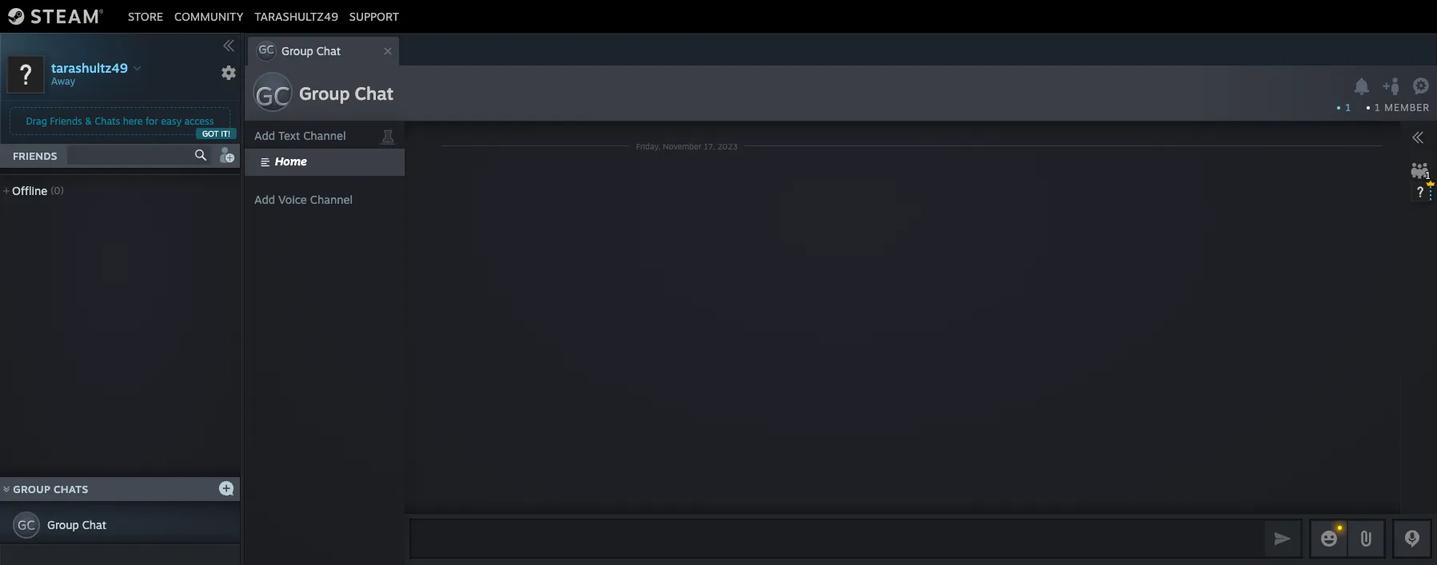 Task type: vqa. For each thing, say whether or not it's contained in the screenshot.
the topmost Chats
yes



Task type: describe. For each thing, give the bounding box(es) containing it.
tarashultz49 link
[[249, 9, 344, 23]]

friends inside drag friends & chats here for easy access got it!
[[50, 115, 82, 127]]

it!
[[221, 129, 230, 138]]

got
[[202, 129, 219, 138]]

add voice channel
[[254, 193, 353, 206]]

chats inside drag friends & chats here for easy access got it!
[[95, 115, 120, 127]]

submit image
[[1273, 528, 1294, 549]]

manage friends list settings image
[[221, 65, 237, 81]]

1 for 1 member
[[1375, 102, 1382, 114]]

1 vertical spatial group chat
[[47, 518, 106, 532]]

0
[[54, 185, 60, 197]]

store link
[[122, 9, 169, 23]]

2 vertical spatial gc
[[18, 518, 35, 534]]

collapse chats list image
[[0, 486, 19, 493]]

manage notification settings image
[[1352, 78, 1373, 96]]

add a friend image
[[218, 146, 235, 164]]

expand member list image
[[1412, 131, 1425, 144]]

manage group chat settings image
[[1413, 78, 1433, 98]]

here
[[123, 115, 143, 127]]

friday, november 17, 2023
[[636, 141, 738, 151]]

add text channel
[[254, 129, 346, 142]]

0 horizontal spatial chat
[[82, 518, 106, 532]]

gc inside the gc group chat
[[259, 42, 274, 56]]

voice
[[279, 193, 307, 206]]

gc group chat
[[259, 42, 341, 58]]

2 horizontal spatial chat
[[355, 82, 394, 104]]

text
[[279, 129, 300, 142]]

chat inside the gc group chat
[[317, 44, 341, 58]]

)
[[60, 185, 64, 197]]

create a group chat image
[[218, 480, 234, 496]]

1 vertical spatial gc
[[255, 80, 290, 112]]

send special image
[[1357, 530, 1376, 549]]

invite a friend to this group chat image
[[1383, 76, 1403, 96]]

1 for 1
[[1346, 102, 1351, 114]]

sorting alphabetically image
[[214, 180, 234, 199]]

unpin channel list image
[[378, 125, 398, 146]]

offline
[[12, 184, 47, 198]]



Task type: locate. For each thing, give the bounding box(es) containing it.
None text field
[[410, 519, 1262, 559]]

group chats
[[13, 483, 88, 496]]

2 1 from the left
[[1375, 102, 1382, 114]]

support link
[[344, 9, 405, 23]]

chats
[[95, 115, 120, 127], [54, 483, 88, 496]]

member
[[1385, 102, 1431, 114]]

1 horizontal spatial tarashultz49
[[255, 9, 338, 23]]

access
[[184, 115, 214, 127]]

1 vertical spatial friends
[[13, 150, 57, 162]]

0 horizontal spatial 1
[[1346, 102, 1351, 114]]

add for add text channel
[[254, 129, 275, 142]]

channel
[[303, 129, 346, 142], [310, 193, 353, 206]]

gc down collapse chats list image
[[18, 518, 35, 534]]

1
[[1346, 102, 1351, 114], [1375, 102, 1382, 114]]

channel right voice
[[310, 193, 353, 206]]

gc down the tarashultz49 'link'
[[259, 42, 274, 56]]

0 vertical spatial channel
[[303, 129, 346, 142]]

tarashultz49 up &
[[51, 60, 128, 76]]

1 left 1 member
[[1346, 102, 1351, 114]]

group
[[282, 44, 313, 58], [299, 82, 350, 104], [13, 483, 50, 496], [47, 518, 79, 532]]

group chat up unpin channel list image
[[299, 82, 394, 104]]

friends down drag on the left
[[13, 150, 57, 162]]

1 horizontal spatial chats
[[95, 115, 120, 127]]

1 horizontal spatial 1
[[1375, 102, 1382, 114]]

1 vertical spatial chats
[[54, 483, 88, 496]]

chat down group chats
[[82, 518, 106, 532]]

channel right text
[[303, 129, 346, 142]]

friends
[[50, 115, 82, 127], [13, 150, 57, 162]]

(
[[51, 185, 54, 197]]

chat
[[317, 44, 341, 58], [355, 82, 394, 104], [82, 518, 106, 532]]

0 vertical spatial friends
[[50, 115, 82, 127]]

for
[[146, 115, 158, 127]]

chats right &
[[95, 115, 120, 127]]

away
[[51, 75, 75, 87]]

tarashultz49 up the gc group chat
[[255, 9, 338, 23]]

create new text channel image
[[254, 126, 270, 142]]

2 add from the top
[[254, 193, 275, 206]]

chat down the tarashultz49 'link'
[[317, 44, 341, 58]]

1 member
[[1375, 102, 1431, 114]]

chat up unpin channel list image
[[355, 82, 394, 104]]

close this tab image
[[380, 46, 396, 56]]

friends left &
[[50, 115, 82, 127]]

0 horizontal spatial tarashultz49
[[51, 60, 128, 76]]

1 add from the top
[[254, 129, 275, 142]]

&
[[85, 115, 92, 127]]

home
[[275, 154, 307, 168]]

drag
[[26, 115, 47, 127]]

store
[[128, 9, 163, 23]]

support
[[350, 9, 399, 23]]

channel for add text channel
[[303, 129, 346, 142]]

drag friends & chats here for easy access got it!
[[26, 115, 230, 138]]

1 vertical spatial chat
[[355, 82, 394, 104]]

0 vertical spatial chats
[[95, 115, 120, 127]]

1 vertical spatial tarashultz49
[[51, 60, 128, 76]]

0 vertical spatial tarashultz49
[[255, 9, 338, 23]]

0 vertical spatial chat
[[317, 44, 341, 58]]

group chat down group chats
[[47, 518, 106, 532]]

gc up create new text channel image
[[255, 80, 290, 112]]

group chat
[[299, 82, 394, 104], [47, 518, 106, 532]]

1 vertical spatial channel
[[310, 193, 353, 206]]

add left text
[[254, 129, 275, 142]]

0 vertical spatial gc
[[259, 42, 274, 56]]

add left voice
[[254, 193, 275, 206]]

november
[[663, 141, 702, 151]]

channel for add voice channel
[[310, 193, 353, 206]]

friday,
[[636, 141, 661, 151]]

17,
[[704, 141, 715, 151]]

easy
[[161, 115, 182, 127]]

2 vertical spatial chat
[[82, 518, 106, 532]]

tarashultz49
[[255, 9, 338, 23], [51, 60, 128, 76]]

1 left member
[[1375, 102, 1382, 114]]

group inside the gc group chat
[[282, 44, 313, 58]]

1 horizontal spatial group chat
[[299, 82, 394, 104]]

0 vertical spatial add
[[254, 129, 275, 142]]

search my friends list image
[[194, 148, 208, 162]]

0 vertical spatial group chat
[[299, 82, 394, 104]]

0 horizontal spatial group chat
[[47, 518, 106, 532]]

create new voice channel image
[[254, 190, 270, 206]]

community
[[174, 9, 243, 23]]

offline ( 0 )
[[12, 184, 64, 198]]

0 horizontal spatial chats
[[54, 483, 88, 496]]

1 vertical spatial add
[[254, 193, 275, 206]]

add
[[254, 129, 275, 142], [254, 193, 275, 206]]

add for add voice channel
[[254, 193, 275, 206]]

chats right collapse chats list image
[[54, 483, 88, 496]]

1 horizontal spatial chat
[[317, 44, 341, 58]]

1 1 from the left
[[1346, 102, 1351, 114]]

community link
[[169, 9, 249, 23]]

2023
[[718, 141, 738, 151]]

gc
[[259, 42, 274, 56], [255, 80, 290, 112], [18, 518, 35, 534]]



